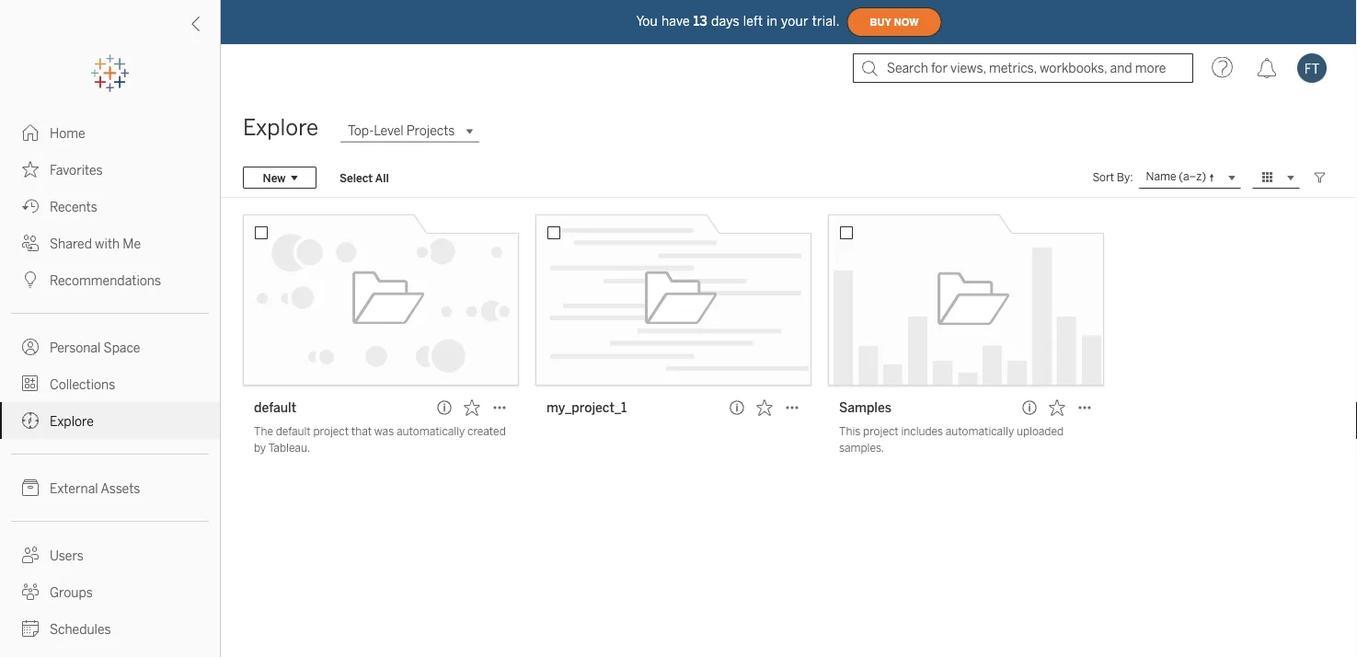 Task type: vqa. For each thing, say whether or not it's contained in the screenshot.
Now
yes



Task type: describe. For each thing, give the bounding box(es) containing it.
your
[[782, 14, 809, 29]]

by
[[254, 441, 266, 455]]

project inside the default project that was automatically created by tableau.
[[313, 425, 349, 438]]

me
[[123, 236, 141, 251]]

uploaded
[[1017, 425, 1064, 438]]

0 vertical spatial default
[[254, 400, 297, 415]]

external assets
[[50, 481, 140, 496]]

have
[[662, 14, 690, 29]]

was
[[374, 425, 394, 438]]

users link
[[0, 537, 220, 573]]

home
[[50, 126, 85, 141]]

sort by:
[[1093, 171, 1134, 184]]

projects
[[407, 123, 455, 139]]

top-level projects
[[348, 123, 455, 139]]

with
[[95, 236, 120, 251]]

recents link
[[0, 188, 220, 225]]

groups
[[50, 585, 93, 600]]

level
[[374, 123, 404, 139]]

home link
[[0, 114, 220, 151]]

this
[[839, 425, 861, 438]]

samples image
[[828, 214, 1105, 386]]

default inside the default project that was automatically created by tableau.
[[276, 425, 311, 438]]

name
[[1146, 170, 1177, 183]]

space
[[104, 340, 140, 355]]

users
[[50, 548, 84, 563]]

explore inside main navigation. press the up and down arrow keys to access links. element
[[50, 414, 94, 429]]

personal space
[[50, 340, 140, 355]]

shared with me link
[[0, 225, 220, 261]]

the default project that was automatically created by tableau.
[[254, 425, 506, 455]]

0 vertical spatial explore
[[243, 115, 319, 141]]

Search for views, metrics, workbooks, and more text field
[[853, 53, 1194, 83]]

navigation panel element
[[0, 55, 220, 657]]

you have 13 days left in your trial.
[[636, 14, 840, 29]]

includes
[[901, 425, 944, 438]]

name (a–z)
[[1146, 170, 1207, 183]]

my_project_1 image
[[536, 214, 812, 386]]

assets
[[101, 481, 140, 496]]

grid view image
[[1260, 169, 1277, 186]]

automatically inside the default project that was automatically created by tableau.
[[397, 425, 465, 438]]



Task type: locate. For each thing, give the bounding box(es) containing it.
external assets link
[[0, 469, 220, 506]]

explore
[[243, 115, 319, 141], [50, 414, 94, 429]]

the
[[254, 425, 273, 438]]

project left the that
[[313, 425, 349, 438]]

default up tableau.
[[276, 425, 311, 438]]

project up the samples.
[[863, 425, 899, 438]]

select
[[340, 171, 373, 184]]

by:
[[1117, 171, 1134, 184]]

1 horizontal spatial explore
[[243, 115, 319, 141]]

now
[[894, 16, 919, 28]]

samples
[[839, 400, 892, 415]]

1 horizontal spatial project
[[863, 425, 899, 438]]

recommendations link
[[0, 261, 220, 298]]

collections
[[50, 377, 115, 392]]

buy now button
[[847, 7, 942, 37]]

name (a–z) button
[[1139, 167, 1242, 189]]

automatically right 'was'
[[397, 425, 465, 438]]

2 project from the left
[[863, 425, 899, 438]]

2 automatically from the left
[[946, 425, 1015, 438]]

all
[[375, 171, 389, 184]]

1 horizontal spatial automatically
[[946, 425, 1015, 438]]

1 vertical spatial explore
[[50, 414, 94, 429]]

default image
[[243, 214, 519, 386]]

favorites
[[50, 162, 103, 178]]

external
[[50, 481, 98, 496]]

13
[[694, 14, 708, 29]]

(a–z)
[[1179, 170, 1207, 183]]

default up the
[[254, 400, 297, 415]]

trial.
[[812, 14, 840, 29]]

shared
[[50, 236, 92, 251]]

project inside this project includes automatically uploaded samples.
[[863, 425, 899, 438]]

0 horizontal spatial explore
[[50, 414, 94, 429]]

created
[[468, 425, 506, 438]]

shared with me
[[50, 236, 141, 251]]

schedules
[[50, 622, 111, 637]]

favorites link
[[0, 151, 220, 188]]

personal space link
[[0, 329, 220, 365]]

automatically
[[397, 425, 465, 438], [946, 425, 1015, 438]]

explore up new 'popup button'
[[243, 115, 319, 141]]

recommendations
[[50, 273, 161, 288]]

my_project_1
[[547, 400, 627, 415]]

explore link
[[0, 402, 220, 439]]

1 vertical spatial default
[[276, 425, 311, 438]]

this project includes automatically uploaded samples.
[[839, 425, 1064, 455]]

personal
[[50, 340, 101, 355]]

automatically inside this project includes automatically uploaded samples.
[[946, 425, 1015, 438]]

main navigation. press the up and down arrow keys to access links. element
[[0, 114, 220, 657]]

top-level projects button
[[341, 120, 479, 142]]

groups link
[[0, 573, 220, 610]]

1 project from the left
[[313, 425, 349, 438]]

project
[[313, 425, 349, 438], [863, 425, 899, 438]]

select all
[[340, 171, 389, 184]]

sort
[[1093, 171, 1115, 184]]

top-
[[348, 123, 374, 139]]

buy now
[[870, 16, 919, 28]]

buy
[[870, 16, 892, 28]]

0 horizontal spatial project
[[313, 425, 349, 438]]

1 automatically from the left
[[397, 425, 465, 438]]

new button
[[243, 167, 317, 189]]

you
[[636, 14, 658, 29]]

explore down "collections" on the bottom left of the page
[[50, 414, 94, 429]]

collections link
[[0, 365, 220, 402]]

recents
[[50, 199, 97, 214]]

in
[[767, 14, 778, 29]]

that
[[351, 425, 372, 438]]

new
[[263, 171, 286, 184]]

tableau.
[[268, 441, 310, 455]]

default
[[254, 400, 297, 415], [276, 425, 311, 438]]

schedules link
[[0, 610, 220, 647]]

samples.
[[839, 441, 885, 455]]

select all button
[[328, 167, 401, 189]]

left
[[744, 14, 763, 29]]

0 horizontal spatial automatically
[[397, 425, 465, 438]]

automatically right includes
[[946, 425, 1015, 438]]

days
[[711, 14, 740, 29]]



